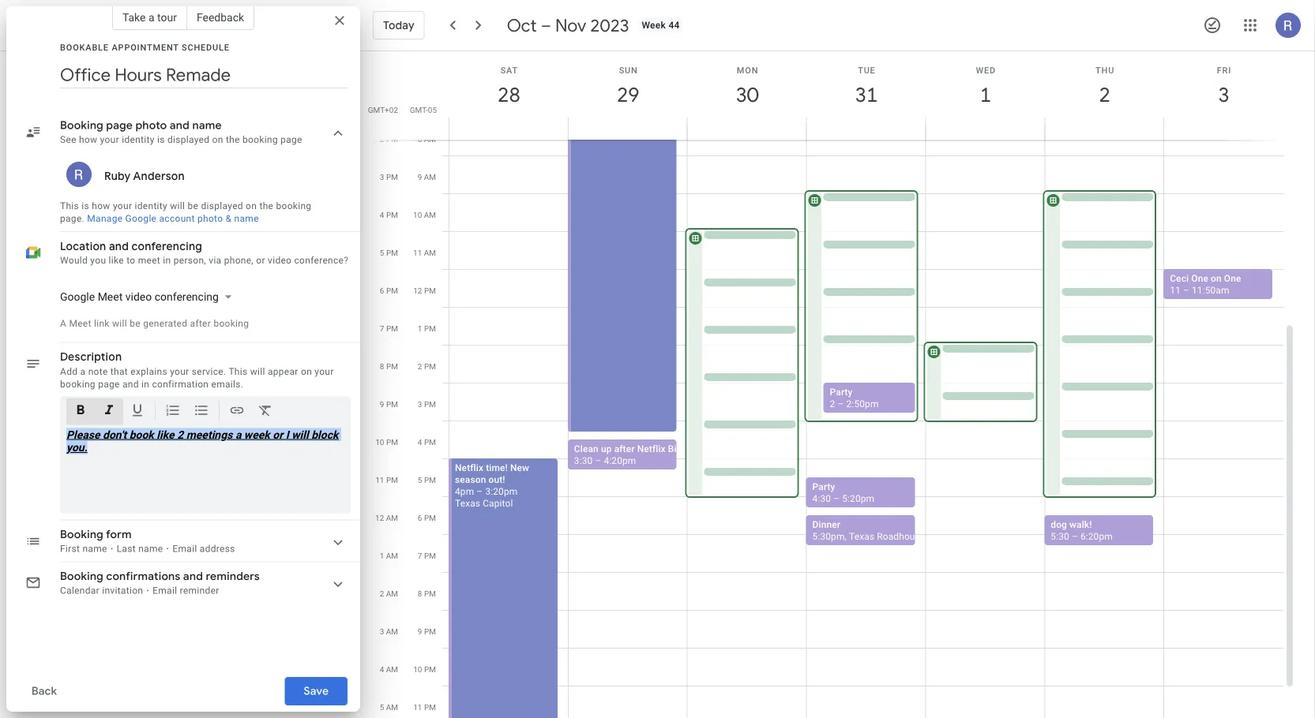 Task type: locate. For each thing, give the bounding box(es) containing it.
service.
[[192, 366, 226, 377]]

a right add
[[80, 366, 86, 377]]

– inside party 2 – 2:50pm
[[838, 399, 844, 410]]

– inside party 4:30 – 5:20pm
[[834, 494, 840, 505]]

name down booking form
[[83, 544, 107, 555]]

google right manage
[[125, 213, 157, 224]]

7 right 1 am
[[418, 551, 422, 561]]

0 vertical spatial texas
[[455, 498, 480, 510]]

3 pm left 9 am
[[380, 172, 398, 182]]

feedback button
[[187, 5, 254, 30]]

12 up 1 am
[[375, 514, 384, 523]]

calendar invitation
[[60, 586, 143, 597]]

1 down 12 pm
[[418, 324, 422, 333]]

1 vertical spatial identity
[[135, 201, 167, 212]]

is up anderson
[[157, 134, 165, 145]]

1 vertical spatial like
[[157, 429, 174, 442]]

this up emails.
[[229, 366, 248, 377]]

10 up 11 am
[[413, 210, 422, 220]]

0 vertical spatial 8 pm
[[380, 362, 398, 371]]

am for 11 am
[[424, 248, 436, 258]]

0 horizontal spatial 2 pm
[[380, 134, 398, 144]]

0 vertical spatial how
[[79, 134, 97, 145]]

how inside this is how your identity will be displayed on the booking page.
[[92, 201, 110, 212]]

0 horizontal spatial meet
[[69, 318, 91, 329]]

6 pm left 12 pm
[[380, 286, 398, 295]]

will right i
[[292, 429, 309, 442]]

bookable appointment schedule
[[60, 42, 230, 52]]

remove formatting image
[[258, 403, 273, 421]]

1 vertical spatial party
[[813, 482, 835, 493]]

first
[[60, 544, 80, 555]]

1 booking from the top
[[60, 119, 103, 133]]

meet
[[138, 255, 160, 266]]

identity inside booking page photo and name see how your identity is displayed on the booking page
[[122, 134, 155, 145]]

italic image
[[101, 403, 117, 421]]

1 vertical spatial 10 pm
[[413, 665, 436, 675]]

0 horizontal spatial 11 pm
[[375, 476, 398, 485]]

am down 9 am
[[424, 210, 436, 220]]

will left 'appear'
[[250, 366, 265, 377]]

0 vertical spatial the
[[226, 134, 240, 145]]

0 horizontal spatial 1
[[380, 551, 384, 561]]

grid containing 28
[[367, 0, 1296, 719]]

0 vertical spatial 10
[[413, 210, 422, 220]]

roadhouse
[[877, 532, 925, 543]]

am for 8 am
[[424, 134, 436, 144]]

form
[[106, 528, 132, 542]]

1 vertical spatial netflix
[[455, 463, 484, 474]]

1 horizontal spatial 6
[[418, 514, 422, 523]]

– down ceci
[[1183, 285, 1190, 296]]

booking up the see
[[60, 119, 103, 133]]

5 pm
[[380, 248, 398, 258], [418, 476, 436, 485]]

booking up first name
[[60, 528, 103, 542]]

on up 'phone,'
[[246, 201, 257, 212]]

party inside party 4:30 – 5:20pm
[[813, 482, 835, 493]]

the inside this is how your identity will be displayed on the booking page.
[[259, 201, 274, 212]]

and inside description add a note that explains your service. this will appear on your booking page and in confirmation emails.
[[122, 379, 139, 390]]

and up anderson
[[170, 119, 190, 133]]

0 vertical spatial 3 pm
[[380, 172, 398, 182]]

2 down gmt+02
[[380, 134, 384, 144]]

meetings
[[186, 429, 233, 442]]

1 vertical spatial displayed
[[201, 201, 243, 212]]

1 vertical spatial texas
[[849, 532, 875, 543]]

0 vertical spatial 1
[[979, 82, 990, 108]]

invitation
[[102, 586, 143, 597]]

0 vertical spatial in
[[163, 255, 171, 266]]

– inside netflix time! new season out! 4pm – 3:20pm texas capitol
[[477, 487, 483, 498]]

this is how your identity will be displayed on the booking page.
[[60, 201, 312, 224]]

video right 'phone,'
[[268, 255, 292, 266]]

am up 4 am
[[386, 627, 398, 637]]

is inside booking page photo and name see how your identity is displayed on the booking page
[[157, 134, 165, 145]]

1 horizontal spatial photo
[[197, 213, 223, 224]]

appear
[[268, 366, 298, 377]]

1 horizontal spatial is
[[157, 134, 165, 145]]

party up 4:30
[[813, 482, 835, 493]]

email
[[172, 544, 197, 555], [153, 586, 177, 597]]

thu 2
[[1096, 65, 1115, 108]]

like left to
[[109, 255, 124, 266]]

0 vertical spatial or
[[256, 255, 265, 266]]

video inside popup button
[[125, 290, 152, 303]]

8 pm
[[380, 362, 398, 371], [418, 589, 436, 599]]

1 vertical spatial 6 pm
[[418, 514, 436, 523]]

please don't book like 2 meetings a week or i will block you.
[[66, 429, 339, 455]]

6:20pm
[[1081, 532, 1113, 543]]

am up 1 am
[[386, 514, 398, 523]]

3 down fri
[[1218, 82, 1229, 108]]

be
[[188, 201, 198, 212], [130, 318, 141, 329]]

0 vertical spatial 6
[[380, 286, 384, 295]]

– inside ceci one on one 11 – 11:50am
[[1183, 285, 1190, 296]]

1 vertical spatial how
[[92, 201, 110, 212]]

1 horizontal spatial 8 pm
[[418, 589, 436, 599]]

party inside party 2 – 2:50pm
[[830, 387, 853, 398]]

location
[[60, 239, 106, 254]]

9 am
[[418, 172, 436, 182]]

1 vertical spatial after
[[614, 444, 635, 455]]

photo up ruby anderson
[[136, 119, 167, 133]]

0 vertical spatial 4 pm
[[380, 210, 398, 220]]

name
[[192, 119, 222, 133], [234, 213, 259, 224], [83, 544, 107, 555], [138, 544, 163, 555]]

1 vertical spatial 10
[[375, 438, 384, 447]]

sat 28
[[497, 65, 519, 108]]

clean
[[574, 444, 599, 455]]

ruby anderson
[[104, 169, 185, 183]]

booking for booking confirmations and reminders
[[60, 570, 103, 584]]

am for 2 am
[[386, 589, 398, 599]]

the down add title text field
[[226, 134, 240, 145]]

party up 2:50pm
[[830, 387, 853, 398]]

1 horizontal spatial netflix
[[637, 444, 666, 455]]

2 pm down 1 pm
[[418, 362, 436, 371]]

3 column header
[[1164, 51, 1284, 140]]

7 pm right 1 am
[[418, 551, 436, 561]]

1 vertical spatial a
[[80, 366, 86, 377]]

gmt+02
[[368, 105, 398, 115]]

1 horizontal spatial 9 pm
[[418, 627, 436, 637]]

identity inside this is how your identity will be displayed on the booking page.
[[135, 201, 167, 212]]

5 down 4 am
[[380, 703, 384, 713]]

be down google meet video conferencing
[[130, 318, 141, 329]]

1 pm
[[418, 324, 436, 333]]

note
[[88, 366, 108, 377]]

page inside description add a note that explains your service. this will appear on your booking page and in confirmation emails.
[[98, 379, 120, 390]]

5 pm left season
[[418, 476, 436, 485]]

0 horizontal spatial netflix
[[455, 463, 484, 474]]

your up manage
[[113, 201, 132, 212]]

be up 'account'
[[188, 201, 198, 212]]

identity up 'manage google account photo & name'
[[135, 201, 167, 212]]

am down 05
[[424, 134, 436, 144]]

2 column header
[[1045, 51, 1165, 140]]

1 vertical spatial email
[[153, 586, 177, 597]]

displayed up &
[[201, 201, 243, 212]]

meet up link
[[98, 290, 123, 303]]

dinner 5:30pm , texas roadhouse
[[813, 520, 925, 543]]

1
[[979, 82, 990, 108], [418, 324, 422, 333], [380, 551, 384, 561]]

in
[[163, 255, 171, 266], [141, 379, 149, 390]]

wed 1
[[976, 65, 996, 108]]

2 booking from the top
[[60, 528, 103, 542]]

1 vertical spatial google
[[60, 290, 95, 303]]

page for booking
[[281, 134, 302, 145]]

week
[[642, 20, 666, 31]]

0 vertical spatial page
[[106, 119, 133, 133]]

1 horizontal spatial 12
[[413, 286, 422, 295]]

6 pm
[[380, 286, 398, 295], [418, 514, 436, 523]]

booking inside booking page photo and name see how your identity is displayed on the booking page
[[243, 134, 278, 145]]

ceci
[[1170, 273, 1189, 284]]

11 pm up 12 am
[[375, 476, 398, 485]]

last name
[[117, 544, 163, 555]]

texas down 4pm
[[455, 498, 480, 510]]

a left tour
[[148, 11, 154, 24]]

0 vertical spatial photo
[[136, 119, 167, 133]]

0 horizontal spatial in
[[141, 379, 149, 390]]

and up to
[[109, 239, 129, 254]]

conferencing inside the location and conferencing would you like to meet in person, via phone, or video conference?
[[132, 239, 202, 254]]

booking for booking page photo and name see how your identity is displayed on the booking page
[[60, 119, 103, 133]]

on down add title text field
[[212, 134, 223, 145]]

1 vertical spatial 1
[[418, 324, 422, 333]]

2 inside party 2 – 2:50pm
[[830, 399, 835, 410]]

google
[[125, 213, 157, 224], [60, 290, 95, 303]]

2 one from the left
[[1224, 273, 1242, 284]]

1 down wed
[[979, 82, 990, 108]]

your up confirmation
[[170, 366, 189, 377]]

1 horizontal spatial the
[[259, 201, 274, 212]]

wednesday, november 1 element
[[968, 77, 1004, 113]]

1 vertical spatial or
[[273, 429, 283, 442]]

am down 4 am
[[386, 703, 398, 713]]

after up 4:20pm at the bottom of page
[[614, 444, 635, 455]]

name down add title text field
[[192, 119, 222, 133]]

like right book
[[157, 429, 174, 442]]

1 vertical spatial is
[[82, 201, 89, 212]]

conferencing up meet at the top of page
[[132, 239, 202, 254]]

2 vertical spatial 9
[[418, 627, 422, 637]]

0 vertical spatial a
[[148, 11, 154, 24]]

new
[[510, 463, 529, 474]]

take
[[122, 11, 146, 24]]

11 down ceci
[[1170, 285, 1181, 296]]

1 horizontal spatial like
[[157, 429, 174, 442]]

1 vertical spatial 8 pm
[[418, 589, 436, 599]]

1 for pm
[[418, 324, 422, 333]]

0 horizontal spatial 8 pm
[[380, 362, 398, 371]]

0 vertical spatial 7
[[380, 324, 384, 333]]

0 horizontal spatial a
[[80, 366, 86, 377]]

10 pm right the block
[[375, 438, 398, 447]]

on right 'appear'
[[301, 366, 312, 377]]

10 right the block
[[375, 438, 384, 447]]

meet right a in the left top of the page
[[69, 318, 91, 329]]

31
[[854, 82, 877, 108]]

12 pm
[[413, 286, 436, 295]]

out!
[[489, 475, 505, 486]]

booking inside booking page photo and name see how your identity is displayed on the booking page
[[60, 119, 103, 133]]

how up manage
[[92, 201, 110, 212]]

8
[[418, 134, 422, 144], [380, 362, 384, 371], [418, 589, 422, 599]]

– down up
[[595, 456, 602, 467]]

booking page photo and name see how your identity is displayed on the booking page
[[60, 119, 302, 145]]

email left address
[[172, 544, 197, 555]]

how right the see
[[79, 134, 97, 145]]

7
[[380, 324, 384, 333], [418, 551, 422, 561]]

on inside description add a note that explains your service. this will appear on your booking page and in confirmation emails.
[[301, 366, 312, 377]]

– inside clean up after netflix binge 3:30 – 4:20pm
[[595, 456, 602, 467]]

back
[[32, 685, 57, 699]]

manage google account photo & name
[[87, 213, 259, 224]]

1 horizontal spatial one
[[1224, 273, 1242, 284]]

5 pm left 11 am
[[380, 248, 398, 258]]

via
[[209, 255, 222, 266]]

– right 4:30
[[834, 494, 840, 505]]

0 horizontal spatial 3 pm
[[380, 172, 398, 182]]

sunday, october 29 element
[[610, 77, 646, 113]]

3 inside fri 3
[[1218, 82, 1229, 108]]

after inside clean up after netflix binge 3:30 – 4:20pm
[[614, 444, 635, 455]]

will inside description add a note that explains your service. this will appear on your booking page and in confirmation emails.
[[250, 366, 265, 377]]

netflix left binge
[[637, 444, 666, 455]]

2
[[1098, 82, 1110, 108], [380, 134, 384, 144], [418, 362, 422, 371], [830, 399, 835, 410], [177, 429, 183, 442], [380, 589, 384, 599]]

am for 12 am
[[386, 514, 398, 523]]

1 horizontal spatial texas
[[849, 532, 875, 543]]

0 vertical spatial after
[[190, 318, 211, 329]]

email down booking confirmations and reminders in the bottom of the page
[[153, 586, 177, 597]]

how inside booking page photo and name see how your identity is displayed on the booking page
[[79, 134, 97, 145]]

email for email address
[[172, 544, 197, 555]]

1 horizontal spatial 6 pm
[[418, 514, 436, 523]]

google up a in the left top of the page
[[60, 290, 95, 303]]

2 vertical spatial a
[[235, 429, 241, 442]]

1 vertical spatial 3 pm
[[418, 400, 436, 409]]

am up 12 pm
[[424, 248, 436, 258]]

11 pm
[[375, 476, 398, 485], [413, 703, 436, 713]]

meet inside google meet video conferencing popup button
[[98, 290, 123, 303]]

1 vertical spatial meet
[[69, 318, 91, 329]]

9
[[418, 172, 422, 182], [380, 400, 384, 409], [418, 627, 422, 637]]

1 for am
[[380, 551, 384, 561]]

is
[[157, 134, 165, 145], [82, 201, 89, 212]]

displayed
[[167, 134, 210, 145], [201, 201, 243, 212]]

video up a meet link will be generated after booking
[[125, 290, 152, 303]]

6 pm right 12 am
[[418, 514, 436, 523]]

Description text field
[[66, 429, 344, 508]]

will inside please don't book like 2 meetings a week or i will block you.
[[292, 429, 309, 442]]

0 vertical spatial identity
[[122, 134, 155, 145]]

0 vertical spatial 5 pm
[[380, 248, 398, 258]]

0 horizontal spatial 6 pm
[[380, 286, 398, 295]]

2 vertical spatial 8
[[418, 589, 422, 599]]

on inside ceci one on one 11 – 11:50am
[[1211, 273, 1222, 284]]

4:20pm
[[604, 456, 636, 467]]

1 one from the left
[[1192, 273, 1209, 284]]

11 inside ceci one on one 11 – 11:50am
[[1170, 285, 1181, 296]]

this up page.
[[60, 201, 79, 212]]

or right 'phone,'
[[256, 255, 265, 266]]

ruby
[[104, 169, 131, 183]]

30 column header
[[687, 51, 807, 140]]

oct
[[507, 14, 537, 36]]

0 vertical spatial video
[[268, 255, 292, 266]]

will up 'account'
[[170, 201, 185, 212]]

0 horizontal spatial the
[[226, 134, 240, 145]]

in inside the location and conferencing would you like to meet in person, via phone, or video conference?
[[163, 255, 171, 266]]

5 left season
[[418, 476, 422, 485]]

bookable
[[60, 42, 109, 52]]

wed
[[976, 65, 996, 75]]

be inside this is how your identity will be displayed on the booking page.
[[188, 201, 198, 212]]

this inside description add a note that explains your service. this will appear on your booking page and in confirmation emails.
[[229, 366, 248, 377]]

1 horizontal spatial or
[[273, 429, 283, 442]]

1 vertical spatial be
[[130, 318, 141, 329]]

am down 1 am
[[386, 589, 398, 599]]

0 vertical spatial is
[[157, 134, 165, 145]]

0 horizontal spatial or
[[256, 255, 265, 266]]

insert link image
[[229, 403, 245, 421]]

am up 2 am
[[386, 551, 398, 561]]

11 pm right the 5 am
[[413, 703, 436, 713]]

0 vertical spatial 11 pm
[[375, 476, 398, 485]]

sun 29
[[616, 65, 639, 108]]

6 left 12 pm
[[380, 286, 384, 295]]

and down that
[[122, 379, 139, 390]]

and inside booking page photo and name see how your identity is displayed on the booking page
[[170, 119, 190, 133]]

1 vertical spatial 6
[[418, 514, 422, 523]]

or left i
[[273, 429, 283, 442]]

5:30
[[1051, 532, 1070, 543]]

2023
[[591, 14, 629, 36]]

identity up ruby anderson
[[122, 134, 155, 145]]

tue
[[858, 65, 876, 75]]

is up page.
[[82, 201, 89, 212]]

2 pm
[[380, 134, 398, 144], [418, 362, 436, 371]]

on inside this is how your identity will be displayed on the booking page.
[[246, 201, 257, 212]]

1 horizontal spatial 1
[[418, 324, 422, 333]]

1 column header
[[925, 51, 1045, 140]]

10
[[413, 210, 422, 220], [375, 438, 384, 447], [413, 665, 422, 675]]

1 vertical spatial conferencing
[[155, 290, 219, 303]]

1 horizontal spatial in
[[163, 255, 171, 266]]

2 vertical spatial page
[[98, 379, 120, 390]]

10 pm
[[375, 438, 398, 447], [413, 665, 436, 675]]

2 am
[[380, 589, 398, 599]]

grid
[[367, 0, 1296, 719]]

3 booking from the top
[[60, 570, 103, 584]]

how
[[79, 134, 97, 145], [92, 201, 110, 212]]

1 horizontal spatial 4 pm
[[418, 438, 436, 447]]

1 vertical spatial 9 pm
[[418, 627, 436, 637]]

on up 11:50am at top right
[[1211, 273, 1222, 284]]

2 down thu at the right top of the page
[[1098, 82, 1110, 108]]

sat
[[501, 65, 518, 75]]

5:20pm
[[842, 494, 875, 505]]

see
[[60, 134, 76, 145]]

displayed inside booking page photo and name see how your identity is displayed on the booking page
[[167, 134, 210, 145]]

conferencing up generated
[[155, 290, 219, 303]]

monday, october 30 element
[[729, 77, 766, 113]]

0 horizontal spatial texas
[[455, 498, 480, 510]]

the
[[226, 134, 240, 145], [259, 201, 274, 212]]

party for 2
[[830, 387, 853, 398]]

10 pm right 4 am
[[413, 665, 436, 675]]

a left week
[[235, 429, 241, 442]]

bulleted list image
[[194, 403, 209, 421]]

netflix inside netflix time! new season out! 4pm – 3:20pm texas capitol
[[455, 463, 484, 474]]

1 vertical spatial booking
[[60, 528, 103, 542]]

1 horizontal spatial 10 pm
[[413, 665, 436, 675]]

1 horizontal spatial video
[[268, 255, 292, 266]]

3 pm down 1 pm
[[418, 400, 436, 409]]

0 horizontal spatial 7 pm
[[380, 324, 398, 333]]

28
[[497, 82, 519, 108]]

displayed up anderson
[[167, 134, 210, 145]]

0 horizontal spatial 7
[[380, 324, 384, 333]]

after right generated
[[190, 318, 211, 329]]

7 pm
[[380, 324, 398, 333], [418, 551, 436, 561]]

booking up calendar
[[60, 570, 103, 584]]

0 vertical spatial 7 pm
[[380, 324, 398, 333]]

0 vertical spatial 4
[[380, 210, 384, 220]]

after
[[190, 318, 211, 329], [614, 444, 635, 455]]

photo
[[136, 119, 167, 133], [197, 213, 223, 224]]

thursday, november 2 element
[[1087, 77, 1123, 113]]

– down season
[[477, 487, 483, 498]]

28 column header
[[449, 51, 569, 140]]

0 vertical spatial 9 pm
[[380, 400, 398, 409]]



Task type: vqa. For each thing, say whether or not it's contained in the screenshot.
S
no



Task type: describe. For each thing, give the bounding box(es) containing it.
3 down 1 pm
[[418, 400, 422, 409]]

i
[[286, 429, 289, 442]]

sun
[[619, 65, 638, 75]]

or inside please don't book like 2 meetings a week or i will block you.
[[273, 429, 283, 442]]

2 down 1 am
[[380, 589, 384, 599]]

clean up after netflix binge 3:30 – 4:20pm
[[574, 444, 693, 467]]

10 am
[[413, 210, 436, 220]]

displayed inside this is how your identity will be displayed on the booking page.
[[201, 201, 243, 212]]

0 vertical spatial 6 pm
[[380, 286, 398, 295]]

in inside description add a note that explains your service. this will appear on your booking page and in confirmation emails.
[[141, 379, 149, 390]]

or inside the location and conferencing would you like to meet in person, via phone, or video conference?
[[256, 255, 265, 266]]

0 horizontal spatial be
[[130, 318, 141, 329]]

– inside dog walk! 5:30 – 6:20pm
[[1072, 532, 1078, 543]]

30
[[735, 82, 758, 108]]

1 am
[[380, 551, 398, 561]]

1 vertical spatial 9
[[380, 400, 384, 409]]

4 am
[[380, 665, 398, 675]]

like inside the location and conferencing would you like to meet in person, via phone, or video conference?
[[109, 255, 124, 266]]

ceci one on one 11 – 11:50am
[[1170, 273, 1242, 296]]

3 am
[[380, 627, 398, 637]]

today button
[[373, 6, 425, 44]]

to
[[127, 255, 135, 266]]

saturday, october 28 element
[[491, 77, 527, 113]]

3 up 4 am
[[380, 627, 384, 637]]

am for 1 am
[[386, 551, 398, 561]]

2 vertical spatial 4
[[380, 665, 384, 675]]

2 vertical spatial 10
[[413, 665, 422, 675]]

11 right the 5 am
[[413, 703, 422, 713]]

a inside button
[[148, 11, 154, 24]]

conferencing inside google meet video conferencing popup button
[[155, 290, 219, 303]]

is inside this is how your identity will be displayed on the booking page.
[[82, 201, 89, 212]]

1 vertical spatial photo
[[197, 213, 223, 224]]

0 vertical spatial 8
[[418, 134, 422, 144]]

generated
[[143, 318, 187, 329]]

name right &
[[234, 213, 259, 224]]

reminder
[[180, 586, 219, 597]]

booking for booking form
[[60, 528, 103, 542]]

email address
[[172, 544, 235, 555]]

1 horizontal spatial 11 pm
[[413, 703, 436, 713]]

page for description
[[98, 379, 120, 390]]

capitol
[[483, 498, 513, 510]]

dog walk! 5:30 – 6:20pm
[[1051, 520, 1113, 543]]

party 2 – 2:50pm
[[830, 387, 879, 410]]

booking inside description add a note that explains your service. this will appear on your booking page and in confirmation emails.
[[60, 379, 95, 390]]

conference?
[[294, 255, 349, 266]]

the inside booking page photo and name see how your identity is displayed on the booking page
[[226, 134, 240, 145]]

dog
[[1051, 520, 1067, 531]]

manage google account photo & name link
[[87, 213, 259, 224]]

numbered list image
[[165, 403, 181, 421]]

0 horizontal spatial 5 pm
[[380, 248, 398, 258]]

name inside booking page photo and name see how your identity is displayed on the booking page
[[192, 119, 222, 133]]

up
[[601, 444, 612, 455]]

Add title text field
[[60, 63, 348, 87]]

tour
[[157, 11, 177, 24]]

mon
[[737, 65, 759, 75]]

gmt-
[[410, 105, 428, 115]]

2 vertical spatial 5
[[380, 703, 384, 713]]

0 vertical spatial 5
[[380, 248, 384, 258]]

2 inside please don't book like 2 meetings a week or i will block you.
[[177, 429, 183, 442]]

texas inside dinner 5:30pm , texas roadhouse
[[849, 532, 875, 543]]

1 vertical spatial 7 pm
[[418, 551, 436, 561]]

29 column header
[[568, 51, 688, 140]]

texas inside netflix time! new season out! 4pm – 3:20pm texas capitol
[[455, 498, 480, 510]]

2:50pm
[[847, 399, 879, 410]]

meet for google
[[98, 290, 123, 303]]

video inside the location and conferencing would you like to meet in person, via phone, or video conference?
[[268, 255, 292, 266]]

you.
[[66, 442, 87, 455]]

party 4:30 – 5:20pm
[[813, 482, 875, 505]]

am for 9 am
[[424, 172, 436, 182]]

underline image
[[130, 403, 145, 421]]

1 horizontal spatial 7
[[418, 551, 422, 561]]

appointment
[[112, 42, 179, 52]]

12 for 12 am
[[375, 514, 384, 523]]

link
[[94, 318, 110, 329]]

description add a note that explains your service. this will appear on your booking page and in confirmation emails.
[[60, 350, 334, 390]]

and inside the location and conferencing would you like to meet in person, via phone, or video conference?
[[109, 239, 129, 254]]

0 vertical spatial 10 pm
[[375, 438, 398, 447]]

email for email reminder
[[153, 586, 177, 597]]

1 vertical spatial 4 pm
[[418, 438, 436, 447]]

5 am
[[380, 703, 398, 713]]

don't
[[103, 429, 127, 442]]

like inside please don't book like 2 meetings a week or i will block you.
[[157, 429, 174, 442]]

31 column header
[[806, 51, 926, 140]]

you
[[90, 255, 106, 266]]

1 vertical spatial 5
[[418, 476, 422, 485]]

reminders
[[206, 570, 260, 584]]

a meet link will be generated after booking
[[60, 318, 249, 329]]

1 vertical spatial 2 pm
[[418, 362, 436, 371]]

,
[[845, 532, 847, 543]]

0 horizontal spatial 6
[[380, 286, 384, 295]]

0 horizontal spatial 4 pm
[[380, 210, 398, 220]]

netflix time! new season out! 4pm – 3:20pm texas capitol
[[455, 463, 529, 510]]

address
[[200, 544, 235, 555]]

11:50am
[[1192, 285, 1230, 296]]

confirmations
[[106, 570, 180, 584]]

photo inside booking page photo and name see how your identity is displayed on the booking page
[[136, 119, 167, 133]]

location and conferencing would you like to meet in person, via phone, or video conference?
[[60, 239, 349, 266]]

2 inside thu 2
[[1098, 82, 1110, 108]]

season
[[455, 475, 486, 486]]

time!
[[486, 463, 508, 474]]

nov
[[555, 14, 587, 36]]

1 inside 'wed 1'
[[979, 82, 990, 108]]

2 down 1 pm
[[418, 362, 422, 371]]

&
[[226, 213, 232, 224]]

first name
[[60, 544, 107, 555]]

week 44
[[642, 20, 680, 31]]

email reminder
[[153, 586, 219, 597]]

last
[[117, 544, 136, 555]]

am for 4 am
[[386, 665, 398, 675]]

11 am
[[413, 248, 436, 258]]

am for 3 am
[[386, 627, 398, 637]]

today
[[383, 18, 415, 32]]

name right last
[[138, 544, 163, 555]]

booking confirmations and reminders
[[60, 570, 260, 584]]

gmt-05
[[410, 105, 437, 115]]

am for 5 am
[[386, 703, 398, 713]]

netflix inside clean up after netflix binge 3:30 – 4:20pm
[[637, 444, 666, 455]]

am for 10 am
[[424, 210, 436, 220]]

0 vertical spatial 2 pm
[[380, 134, 398, 144]]

your inside booking page photo and name see how your identity is displayed on the booking page
[[100, 134, 119, 145]]

your right 'appear'
[[315, 366, 334, 377]]

description
[[60, 350, 122, 365]]

google meet video conferencing
[[60, 290, 219, 303]]

friday, november 3 element
[[1206, 77, 1242, 113]]

0 vertical spatial google
[[125, 213, 157, 224]]

12 am
[[375, 514, 398, 523]]

4:30
[[813, 494, 831, 505]]

anderson
[[133, 169, 185, 183]]

confirmation
[[152, 379, 209, 390]]

a inside please don't book like 2 meetings a week or i will block you.
[[235, 429, 241, 442]]

will right link
[[112, 318, 127, 329]]

on inside booking page photo and name see how your identity is displayed on the booking page
[[212, 134, 223, 145]]

please
[[66, 429, 100, 442]]

party for 4:30
[[813, 482, 835, 493]]

meet for a
[[69, 318, 91, 329]]

11 down 10 am
[[413, 248, 422, 258]]

0 horizontal spatial after
[[190, 318, 211, 329]]

5:30pm
[[813, 532, 845, 543]]

that
[[110, 366, 128, 377]]

will inside this is how your identity will be displayed on the booking page.
[[170, 201, 185, 212]]

12 for 12 pm
[[413, 286, 422, 295]]

44
[[669, 20, 680, 31]]

3:30
[[574, 456, 593, 467]]

29
[[616, 82, 639, 108]]

3 left 9 am
[[380, 172, 384, 182]]

– right oct
[[541, 14, 551, 36]]

0 vertical spatial 9
[[418, 172, 422, 182]]

1 vertical spatial 4
[[418, 438, 422, 447]]

your inside this is how your identity will be displayed on the booking page.
[[113, 201, 132, 212]]

google inside popup button
[[60, 290, 95, 303]]

walk!
[[1070, 520, 1092, 531]]

bold image
[[73, 403, 88, 421]]

booking inside this is how your identity will be displayed on the booking page.
[[276, 201, 312, 212]]

add
[[60, 366, 78, 377]]

explains
[[131, 366, 167, 377]]

1 vertical spatial 5 pm
[[418, 476, 436, 485]]

4pm
[[455, 487, 474, 498]]

formatting options toolbar
[[60, 397, 351, 431]]

account
[[159, 213, 195, 224]]

8 am
[[418, 134, 436, 144]]

a inside description add a note that explains your service. this will appear on your booking page and in confirmation emails.
[[80, 366, 86, 377]]

tuesday, october 31 element
[[848, 77, 885, 113]]

mon 30
[[735, 65, 759, 108]]

thu
[[1096, 65, 1115, 75]]

feedback
[[197, 11, 244, 24]]

this inside this is how your identity will be displayed on the booking page.
[[60, 201, 79, 212]]

11 up 12 am
[[375, 476, 384, 485]]

1 vertical spatial 8
[[380, 362, 384, 371]]

and up reminder at left
[[183, 570, 203, 584]]

0 horizontal spatial 9 pm
[[380, 400, 398, 409]]



